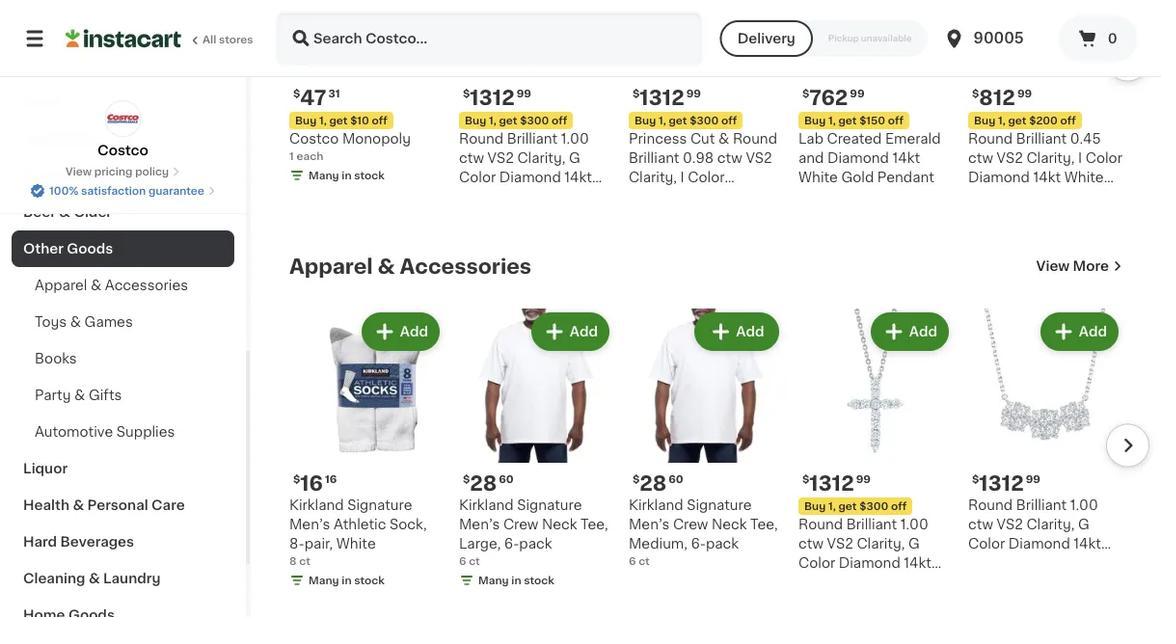 Task type: describe. For each thing, give the bounding box(es) containing it.
14kt inside lab created emerald and diamond 14kt white gold pendant
[[893, 151, 920, 165]]

automotive supplies link
[[12, 414, 234, 451]]

emerald
[[886, 132, 941, 146]]

men's for 28
[[459, 518, 500, 532]]

apparel & accessories link for toys & games link
[[12, 267, 234, 304]]

pack for large,
[[519, 537, 552, 551]]

& for cleaning & laundry link
[[89, 572, 100, 586]]

view pricing policy
[[65, 166, 169, 177]]

ct for large,
[[469, 556, 480, 567]]

$ 812 99
[[972, 87, 1032, 108]]

supplies
[[117, 425, 175, 439]]

health & personal care
[[23, 499, 185, 512]]

beverages
[[60, 535, 134, 549]]

care
[[152, 499, 185, 512]]

diamond inside "round brilliant 1.00 ctw vs2 clarity, g color diamond 14kt white gold necklace"
[[1009, 537, 1071, 551]]

view more link
[[1037, 257, 1123, 276]]

14kt inside round brilliant 0.45 ctw vs2 clarity, i color diamond 14kt white gold halo earrings
[[1034, 171, 1061, 184]]

liquor link
[[12, 451, 234, 487]]

floral
[[23, 96, 62, 109]]

earrings inside princess cut & round brilliant 0.98 ctw vs2 clarity, i color diamond 14kt white gold dangle earrings
[[717, 209, 772, 223]]

many in stock for 16
[[309, 575, 385, 586]]

8-
[[289, 537, 305, 551]]

liquor
[[23, 462, 68, 476]]

gold inside princess cut & round brilliant 0.98 ctw vs2 clarity, i color diamond 14kt white gold dangle earrings
[[629, 209, 662, 223]]

men's for 16
[[289, 518, 330, 532]]

add button for round brilliant 1.00 ctw vs2 clarity, g color diamond 14kt white gold cross pendant
[[873, 314, 947, 349]]

31
[[328, 88, 340, 99]]

0 vertical spatial cross
[[538, 190, 578, 204]]

hard beverages
[[23, 535, 134, 549]]

each
[[297, 151, 323, 162]]

2 vertical spatial pendant
[[799, 595, 856, 609]]

signature inside 'kirkland signature men's crew neck tee, medium, 6-pack 6 ct'
[[687, 499, 752, 512]]

costco for costco
[[98, 144, 148, 157]]

more
[[1073, 260, 1109, 273]]

all stores
[[203, 34, 253, 45]]

costco link
[[98, 100, 148, 160]]

white inside round brilliant 0.45 ctw vs2 clarity, i color diamond 14kt white gold halo earrings
[[1065, 171, 1104, 184]]

electronics link
[[12, 121, 234, 157]]

gifts
[[89, 389, 122, 402]]

electronics
[[23, 132, 102, 146]]

floral link
[[12, 84, 234, 121]]

many down each
[[309, 170, 339, 181]]

large,
[[459, 537, 501, 551]]

other goods link
[[12, 231, 234, 267]]

neck for large,
[[542, 518, 577, 532]]

$ 762 99
[[803, 87, 865, 108]]

pricing
[[94, 166, 133, 177]]

other goods
[[23, 242, 113, 256]]

paper goods
[[23, 169, 114, 182]]

round brilliant 0.45 ctw vs2 clarity, i color diamond 14kt white gold halo earrings
[[969, 132, 1123, 204]]

health
[[23, 499, 69, 512]]

satisfaction
[[81, 186, 146, 196]]

policy
[[135, 166, 169, 177]]

8
[[289, 556, 297, 567]]

14kt inside "round brilliant 1.00 ctw vs2 clarity, g color diamond 14kt white gold necklace"
[[1074, 537, 1102, 551]]

1 horizontal spatial $300
[[690, 115, 719, 126]]

princess cut & round brilliant 0.98 ctw vs2 clarity, i color diamond 14kt white gold dangle earrings
[[629, 132, 778, 223]]

1
[[289, 151, 294, 162]]

6 for medium,
[[629, 556, 636, 567]]

all stores link
[[66, 12, 255, 66]]

books link
[[12, 341, 234, 377]]

vs2 inside round brilliant 0.45 ctw vs2 clarity, i color diamond 14kt white gold halo earrings
[[997, 151, 1023, 165]]

clarity, inside round brilliant 0.45 ctw vs2 clarity, i color diamond 14kt white gold halo earrings
[[1027, 151, 1075, 165]]

party
[[35, 389, 71, 402]]

toys
[[35, 315, 67, 329]]

round brilliant 1.00 ctw vs2 clarity, g color diamond 14kt white gold necklace
[[969, 499, 1111, 570]]

812
[[979, 87, 1016, 108]]

0 vertical spatial apparel
[[289, 256, 373, 276]]

0 horizontal spatial $300
[[520, 115, 549, 126]]

& for toys & games link
[[70, 315, 81, 329]]

90005 button
[[943, 12, 1059, 66]]

& for party & gifts link on the bottom of the page
[[74, 389, 85, 402]]

diamond inside lab created emerald and diamond 14kt white gold pendant
[[828, 151, 889, 165]]

tee, for large,
[[581, 518, 608, 532]]

view pricing policy link
[[65, 164, 180, 179]]

signature for 28
[[517, 499, 582, 512]]

automotive supplies
[[35, 425, 175, 439]]

0 horizontal spatial g
[[569, 151, 581, 165]]

earrings inside round brilliant 0.45 ctw vs2 clarity, i color diamond 14kt white gold halo earrings
[[1039, 190, 1094, 204]]

pendant inside lab created emerald and diamond 14kt white gold pendant
[[878, 171, 935, 184]]

stock for 16
[[354, 575, 385, 586]]

2 product group from the left
[[459, 309, 614, 592]]

personal
[[87, 499, 148, 512]]

and
[[799, 151, 824, 165]]

princess
[[629, 132, 687, 146]]

item carousel region containing 47
[[262, 0, 1150, 224]]

cider
[[74, 205, 112, 219]]

add button for kirkland signature men's athletic sock, 8-pair, white
[[363, 314, 438, 349]]

47
[[300, 87, 326, 108]]

apparel & accessories inside "link"
[[35, 279, 188, 292]]

0 button
[[1059, 15, 1138, 62]]

1 horizontal spatial cross
[[878, 576, 917, 589]]

& for health & personal care link
[[73, 499, 84, 512]]

kirkland inside 'kirkland signature men's crew neck tee, medium, 6-pack 6 ct'
[[629, 499, 684, 512]]

round inside princess cut & round brilliant 0.98 ctw vs2 clarity, i color diamond 14kt white gold dangle earrings
[[733, 132, 778, 146]]

add for kirkland signature men's crew neck tee, medium, 6-pack
[[738, 325, 767, 339]]

view for view pricing policy
[[65, 166, 92, 177]]

vs2 inside princess cut & round brilliant 0.98 ctw vs2 clarity, i color diamond 14kt white gold dangle earrings
[[746, 151, 772, 165]]

other
[[23, 242, 64, 256]]

1 horizontal spatial 1.00
[[901, 518, 929, 532]]

costco logo image
[[105, 100, 141, 137]]

color inside princess cut & round brilliant 0.98 ctw vs2 clarity, i color diamond 14kt white gold dangle earrings
[[688, 171, 725, 184]]

halo
[[1005, 190, 1036, 204]]

goods for other goods
[[67, 242, 113, 256]]

automotive
[[35, 425, 113, 439]]

gold inside lab created emerald and diamond 14kt white gold pendant
[[842, 171, 874, 184]]

games
[[85, 315, 133, 329]]

1.00 inside "round brilliant 1.00 ctw vs2 clarity, g color diamond 14kt white gold necklace"
[[1071, 499, 1099, 512]]

vs2 inside "round brilliant 1.00 ctw vs2 clarity, g color diamond 14kt white gold necklace"
[[997, 518, 1023, 532]]

ct for medium,
[[639, 556, 650, 567]]

diamond inside princess cut & round brilliant 0.98 ctw vs2 clarity, i color diamond 14kt white gold dangle earrings
[[629, 190, 691, 204]]

add button for kirkland signature men's crew neck tee, medium, 6-pack
[[701, 314, 778, 349]]

service type group
[[720, 20, 928, 57]]

cut
[[691, 132, 715, 146]]

ct inside the 'kirkland signature men's athletic sock, 8-pair, white 8 ct'
[[299, 556, 310, 567]]

cleaning & laundry link
[[12, 560, 234, 597]]

$10
[[350, 115, 369, 126]]

cleaning & laundry
[[23, 572, 161, 586]]

3 product group from the left
[[629, 309, 783, 569]]

in for 16
[[342, 575, 352, 586]]

costco for costco monopoly 1 each
[[289, 132, 339, 146]]

many in stock down costco monopoly 1 each
[[309, 170, 385, 181]]

add button for kirkland signature men's crew neck tee, large, 6-pack
[[533, 314, 608, 349]]

ctw inside princess cut & round brilliant 0.98 ctw vs2 clarity, i color diamond 14kt white gold dangle earrings
[[718, 151, 743, 165]]

100% satisfaction guarantee button
[[30, 179, 216, 199]]

stock down costco monopoly 1 each
[[354, 170, 385, 181]]

necklace
[[1047, 557, 1111, 570]]

Search field
[[278, 14, 701, 64]]

cleaning
[[23, 572, 85, 586]]

neck for medium,
[[712, 518, 747, 532]]

pack for medium,
[[706, 537, 739, 551]]

color inside "round brilliant 1.00 ctw vs2 clarity, g color diamond 14kt white gold necklace"
[[969, 537, 1005, 551]]

toys & games link
[[12, 304, 234, 341]]

99 inside $ 762 99
[[850, 88, 865, 99]]

kirkland signature men's crew neck tee, medium, 6-pack 6 ct
[[629, 499, 778, 567]]

paper goods link
[[12, 157, 234, 194]]

toys & games
[[35, 315, 133, 329]]

0.45
[[1071, 132, 1101, 146]]

1 horizontal spatial accessories
[[400, 256, 532, 276]]

g inside "round brilliant 1.00 ctw vs2 clarity, g color diamond 14kt white gold necklace"
[[1079, 518, 1090, 532]]

athletic
[[334, 518, 386, 532]]

paper
[[23, 169, 64, 182]]

1 vertical spatial accessories
[[105, 279, 188, 292]]

brilliant inside "round brilliant 1.00 ctw vs2 clarity, g color diamond 14kt white gold necklace"
[[1016, 499, 1067, 512]]

many for 16
[[309, 575, 339, 586]]

beer & cider link
[[12, 194, 234, 231]]

$ 47 31
[[293, 87, 340, 108]]



Task type: locate. For each thing, give the bounding box(es) containing it.
add for round brilliant 1.00 ctw vs2 clarity, g color diamond 14kt white gold cross pendant
[[909, 325, 938, 339]]

1 horizontal spatial i
[[1079, 151, 1083, 165]]

add
[[400, 325, 428, 339], [570, 325, 598, 339], [738, 325, 767, 339], [909, 325, 938, 339], [1079, 325, 1107, 339]]

2 add button from the left
[[533, 314, 608, 349]]

0 horizontal spatial ct
[[299, 556, 310, 567]]

$ inside $ 47 31
[[293, 88, 300, 99]]

guarantee
[[149, 186, 204, 196]]

color inside round brilliant 0.45 ctw vs2 clarity, i color diamond 14kt white gold halo earrings
[[1086, 151, 1123, 165]]

1.00
[[561, 132, 589, 146], [1071, 499, 1099, 512], [901, 518, 929, 532]]

many down pair,
[[309, 575, 339, 586]]

many down large,
[[478, 575, 509, 586]]

2 pack from the left
[[706, 537, 739, 551]]

1 vertical spatial view
[[1037, 260, 1070, 273]]

party & gifts link
[[12, 377, 234, 414]]

1 horizontal spatial kirkland
[[459, 499, 514, 512]]

0 horizontal spatial 60
[[499, 474, 514, 485]]

i inside round brilliant 0.45 ctw vs2 clarity, i color diamond 14kt white gold halo earrings
[[1079, 151, 1083, 165]]

0.98
[[683, 151, 714, 165]]

0 horizontal spatial apparel & accessories
[[35, 279, 188, 292]]

0 vertical spatial earrings
[[1039, 190, 1094, 204]]

6- for large,
[[504, 537, 519, 551]]

stock for 28
[[524, 575, 555, 586]]

1 signature from the left
[[347, 499, 412, 512]]

0 vertical spatial pendant
[[878, 171, 935, 184]]

$ 28 60 up large,
[[463, 473, 514, 493]]

tee, inside kirkland signature men's crew neck tee, large, 6-pack 6 ct
[[581, 518, 608, 532]]

2 horizontal spatial pendant
[[878, 171, 935, 184]]

0
[[1108, 32, 1118, 45]]

in down costco monopoly 1 each
[[342, 170, 352, 181]]

2 vertical spatial g
[[909, 537, 920, 551]]

0 vertical spatial g
[[569, 151, 581, 165]]

3 ct from the left
[[639, 556, 650, 567]]

buy 1, get $200 off
[[974, 115, 1076, 126]]

0 horizontal spatial pendant
[[459, 209, 516, 223]]

add for kirkland signature men's crew neck tee, large, 6-pack
[[570, 325, 598, 339]]

0 vertical spatial round brilliant 1.00 ctw vs2 clarity, g color diamond 14kt white gold cross pendant
[[459, 132, 592, 223]]

laundry
[[103, 572, 161, 586]]

2 add from the left
[[570, 325, 598, 339]]

2 men's from the left
[[459, 518, 500, 532]]

in for 28
[[512, 575, 522, 586]]

signature inside kirkland signature men's crew neck tee, large, 6-pack 6 ct
[[517, 499, 582, 512]]

1 6 from the left
[[459, 556, 466, 567]]

1 item carousel region from the top
[[262, 0, 1150, 224]]

pack right large,
[[519, 537, 552, 551]]

0 horizontal spatial men's
[[289, 518, 330, 532]]

in down the 'kirkland signature men's athletic sock, 8-pair, white 8 ct'
[[342, 575, 352, 586]]

1 add from the left
[[400, 325, 428, 339]]

2 60 from the left
[[669, 474, 684, 485]]

1 horizontal spatial neck
[[712, 518, 747, 532]]

0 horizontal spatial crew
[[504, 518, 539, 532]]

kirkland for 28
[[459, 499, 514, 512]]

28 for kirkland signature men's crew neck tee, large, 6-pack
[[470, 473, 497, 493]]

60
[[499, 474, 514, 485], [669, 474, 684, 485]]

16 inside $ 16 16
[[325, 474, 337, 485]]

1312
[[470, 87, 515, 108], [640, 87, 685, 108], [810, 473, 854, 493], [979, 473, 1024, 493]]

2 6 from the left
[[629, 556, 636, 567]]

2 neck from the left
[[712, 518, 747, 532]]

99
[[517, 88, 532, 99], [687, 88, 701, 99], [850, 88, 865, 99], [1018, 88, 1032, 99], [856, 474, 871, 485], [1026, 474, 1041, 485]]

1 horizontal spatial round brilliant 1.00 ctw vs2 clarity, g color diamond 14kt white gold cross pendant
[[799, 518, 932, 609]]

pack inside kirkland signature men's crew neck tee, large, 6-pack 6 ct
[[519, 537, 552, 551]]

28 for kirkland signature men's crew neck tee, medium, 6-pack
[[640, 473, 667, 493]]

men's inside kirkland signature men's crew neck tee, large, 6-pack 6 ct
[[459, 518, 500, 532]]

round inside "round brilliant 1.00 ctw vs2 clarity, g color diamond 14kt white gold necklace"
[[969, 499, 1013, 512]]

1 horizontal spatial $ 28 60
[[633, 473, 684, 493]]

0 horizontal spatial earrings
[[717, 209, 772, 223]]

2 6- from the left
[[691, 537, 706, 551]]

0 horizontal spatial 6
[[459, 556, 466, 567]]

kirkland inside the 'kirkland signature men's athletic sock, 8-pair, white 8 ct'
[[289, 499, 344, 512]]

2 kirkland from the left
[[459, 499, 514, 512]]

1 $ 28 60 from the left
[[463, 473, 514, 493]]

1 horizontal spatial apparel
[[289, 256, 373, 276]]

ct inside 'kirkland signature men's crew neck tee, medium, 6-pack 6 ct'
[[639, 556, 650, 567]]

ct right 8
[[299, 556, 310, 567]]

earrings right halo
[[1039, 190, 1094, 204]]

in down kirkland signature men's crew neck tee, large, 6-pack 6 ct
[[512, 575, 522, 586]]

4 add button from the left
[[873, 314, 947, 349]]

party & gifts
[[35, 389, 122, 402]]

$
[[293, 88, 300, 99], [463, 88, 470, 99], [633, 88, 640, 99], [803, 88, 810, 99], [972, 88, 979, 99], [293, 474, 300, 485], [463, 474, 470, 485], [633, 474, 640, 485], [803, 474, 810, 485], [972, 474, 979, 485]]

pack inside 'kirkland signature men's crew neck tee, medium, 6-pack 6 ct'
[[706, 537, 739, 551]]

many
[[309, 170, 339, 181], [309, 575, 339, 586], [478, 575, 509, 586]]

0 horizontal spatial buy 1, get $300 off
[[465, 115, 567, 126]]

90005
[[974, 31, 1024, 45]]

stock down the 'kirkland signature men's athletic sock, 8-pair, white 8 ct'
[[354, 575, 385, 586]]

2 signature from the left
[[517, 499, 582, 512]]

lab
[[799, 132, 824, 146]]

0 horizontal spatial apparel & accessories link
[[12, 267, 234, 304]]

2 ct from the left
[[469, 556, 480, 567]]

6 inside kirkland signature men's crew neck tee, large, 6-pack 6 ct
[[459, 556, 466, 567]]

2 horizontal spatial g
[[1079, 518, 1090, 532]]

kirkland down $ 16 16
[[289, 499, 344, 512]]

16 up pair,
[[300, 473, 323, 493]]

2 $ 28 60 from the left
[[633, 473, 684, 493]]

costco inside costco monopoly 1 each
[[289, 132, 339, 146]]

6- right large,
[[504, 537, 519, 551]]

pack right medium,
[[706, 537, 739, 551]]

100% satisfaction guarantee
[[49, 186, 204, 196]]

0 horizontal spatial 1.00
[[561, 132, 589, 146]]

white
[[799, 171, 838, 184], [1065, 171, 1104, 184], [459, 190, 499, 204], [725, 190, 765, 204], [336, 537, 376, 551], [969, 557, 1008, 570], [799, 576, 838, 589]]

goods inside paper goods link
[[67, 169, 114, 182]]

medium,
[[629, 537, 688, 551]]

0 horizontal spatial view
[[65, 166, 92, 177]]

goods for paper goods
[[67, 169, 114, 182]]

1 vertical spatial round brilliant 1.00 ctw vs2 clarity, g color diamond 14kt white gold cross pendant
[[799, 518, 932, 609]]

0 horizontal spatial costco
[[98, 144, 148, 157]]

men's inside the 'kirkland signature men's athletic sock, 8-pair, white 8 ct'
[[289, 518, 330, 532]]

6 down medium,
[[629, 556, 636, 567]]

buy 1, get $10 off
[[295, 115, 388, 126]]

gold inside "round brilliant 1.00 ctw vs2 clarity, g color diamond 14kt white gold necklace"
[[1011, 557, 1044, 570]]

kirkland up medium,
[[629, 499, 684, 512]]

0 horizontal spatial apparel
[[35, 279, 87, 292]]

1 horizontal spatial apparel & accessories
[[289, 256, 532, 276]]

men's inside 'kirkland signature men's crew neck tee, medium, 6-pack 6 ct'
[[629, 518, 670, 532]]

1 6- from the left
[[504, 537, 519, 551]]

white inside princess cut & round brilliant 0.98 ctw vs2 clarity, i color diamond 14kt white gold dangle earrings
[[725, 190, 765, 204]]

kirkland signature men's crew neck tee, large, 6-pack 6 ct
[[459, 499, 608, 567]]

health & personal care link
[[12, 487, 234, 524]]

view for view more
[[1037, 260, 1070, 273]]

men's up pair,
[[289, 518, 330, 532]]

1 horizontal spatial 6
[[629, 556, 636, 567]]

2 horizontal spatial $300
[[860, 501, 889, 512]]

0 horizontal spatial neck
[[542, 518, 577, 532]]

brilliant inside princess cut & round brilliant 0.98 ctw vs2 clarity, i color diamond 14kt white gold dangle earrings
[[629, 151, 680, 165]]

i down 0.98
[[681, 171, 685, 184]]

0 vertical spatial accessories
[[400, 256, 532, 276]]

0 horizontal spatial tee,
[[581, 518, 608, 532]]

i down the 0.45
[[1079, 151, 1083, 165]]

diamond
[[828, 151, 889, 165], [500, 171, 561, 184], [969, 171, 1030, 184], [629, 190, 691, 204], [1009, 537, 1071, 551], [839, 557, 901, 570]]

2 horizontal spatial kirkland
[[629, 499, 684, 512]]

all
[[203, 34, 216, 45]]

3 signature from the left
[[687, 499, 752, 512]]

costco monopoly 1 each
[[289, 132, 411, 162]]

1 horizontal spatial pack
[[706, 537, 739, 551]]

1 horizontal spatial ct
[[469, 556, 480, 567]]

4 product group from the left
[[799, 309, 953, 609]]

2 horizontal spatial ct
[[639, 556, 650, 567]]

0 vertical spatial i
[[1079, 151, 1083, 165]]

1 vertical spatial earrings
[[717, 209, 772, 223]]

color
[[1086, 151, 1123, 165], [459, 171, 496, 184], [688, 171, 725, 184], [969, 537, 1005, 551], [799, 557, 836, 570]]

ctw inside round brilliant 0.45 ctw vs2 clarity, i color diamond 14kt white gold halo earrings
[[969, 151, 994, 165]]

white inside "round brilliant 1.00 ctw vs2 clarity, g color diamond 14kt white gold necklace"
[[969, 557, 1008, 570]]

kirkland up large,
[[459, 499, 514, 512]]

0 vertical spatial view
[[65, 166, 92, 177]]

0 horizontal spatial $ 28 60
[[463, 473, 514, 493]]

1 horizontal spatial 16
[[325, 474, 337, 485]]

kirkland signature men's athletic sock, 8-pair, white 8 ct
[[289, 499, 427, 567]]

16
[[300, 473, 323, 493], [325, 474, 337, 485]]

1 men's from the left
[[289, 518, 330, 532]]

men's up large,
[[459, 518, 500, 532]]

men's up medium,
[[629, 518, 670, 532]]

2 crew from the left
[[673, 518, 708, 532]]

$300
[[520, 115, 549, 126], [690, 115, 719, 126], [860, 501, 889, 512]]

6- right medium,
[[691, 537, 706, 551]]

0 vertical spatial apparel & accessories
[[289, 256, 532, 276]]

product group
[[289, 309, 444, 592], [459, 309, 614, 592], [629, 309, 783, 569], [799, 309, 953, 609], [969, 309, 1123, 570]]

6- for medium,
[[691, 537, 706, 551]]

1 vertical spatial apparel
[[35, 279, 87, 292]]

neck inside kirkland signature men's crew neck tee, large, 6-pack 6 ct
[[542, 518, 577, 532]]

0 horizontal spatial signature
[[347, 499, 412, 512]]

item carousel region containing 16
[[262, 301, 1150, 610]]

1 horizontal spatial crew
[[673, 518, 708, 532]]

3 kirkland from the left
[[629, 499, 684, 512]]

add for kirkland signature men's athletic sock, 8-pair, white
[[400, 325, 428, 339]]

2 goods from the top
[[67, 242, 113, 256]]

0 horizontal spatial cross
[[538, 190, 578, 204]]

2 horizontal spatial signature
[[687, 499, 752, 512]]

$ 28 60 for kirkland signature men's crew neck tee, medium, 6-pack
[[633, 473, 684, 493]]

16 up athletic
[[325, 474, 337, 485]]

6 for large,
[[459, 556, 466, 567]]

2 horizontal spatial men's
[[629, 518, 670, 532]]

tee, for medium,
[[751, 518, 778, 532]]

3 men's from the left
[[629, 518, 670, 532]]

1 vertical spatial cross
[[878, 576, 917, 589]]

crew inside kirkland signature men's crew neck tee, large, 6-pack 6 ct
[[504, 518, 539, 532]]

0 horizontal spatial kirkland
[[289, 499, 344, 512]]

$ 16 16
[[293, 473, 337, 493]]

pack
[[519, 537, 552, 551], [706, 537, 739, 551]]

$ 1312 99
[[463, 87, 532, 108], [633, 87, 701, 108], [803, 473, 871, 493], [972, 473, 1041, 493]]

buy 1, get $150 off
[[805, 115, 904, 126]]

tee, inside 'kirkland signature men's crew neck tee, medium, 6-pack 6 ct'
[[751, 518, 778, 532]]

ct down medium,
[[639, 556, 650, 567]]

add for round brilliant 1.00 ctw vs2 clarity, g color diamond 14kt white gold necklace
[[1079, 325, 1107, 339]]

goods down cider
[[67, 242, 113, 256]]

round inside round brilliant 0.45 ctw vs2 clarity, i color diamond 14kt white gold halo earrings
[[969, 132, 1013, 146]]

60 for kirkland signature men's crew neck tee, large, 6-pack
[[499, 474, 514, 485]]

762
[[810, 87, 848, 108]]

delivery
[[738, 32, 796, 45]]

signature inside the 'kirkland signature men's athletic sock, 8-pair, white 8 ct'
[[347, 499, 412, 512]]

delivery button
[[720, 20, 813, 57]]

None search field
[[276, 12, 703, 66]]

60 for kirkland signature men's crew neck tee, medium, 6-pack
[[669, 474, 684, 485]]

1 horizontal spatial 60
[[669, 474, 684, 485]]

stock down kirkland signature men's crew neck tee, large, 6-pack 6 ct
[[524, 575, 555, 586]]

costco up each
[[289, 132, 339, 146]]

2 horizontal spatial 1.00
[[1071, 499, 1099, 512]]

created
[[827, 132, 882, 146]]

1 add button from the left
[[363, 314, 438, 349]]

1 vertical spatial 1.00
[[1071, 499, 1099, 512]]

1 vertical spatial g
[[1079, 518, 1090, 532]]

many in stock down kirkland signature men's crew neck tee, large, 6-pack 6 ct
[[478, 575, 555, 586]]

6 down large,
[[459, 556, 466, 567]]

0 horizontal spatial 28
[[470, 473, 497, 493]]

28 up large,
[[470, 473, 497, 493]]

0 horizontal spatial accessories
[[105, 279, 188, 292]]

0 vertical spatial goods
[[67, 169, 114, 182]]

1 horizontal spatial g
[[909, 537, 920, 551]]

$ inside $ 812 99
[[972, 88, 979, 99]]

1 horizontal spatial costco
[[289, 132, 339, 146]]

2 horizontal spatial buy 1, get $300 off
[[805, 501, 907, 512]]

1 horizontal spatial 6-
[[691, 537, 706, 551]]

1 horizontal spatial signature
[[517, 499, 582, 512]]

1 horizontal spatial earrings
[[1039, 190, 1094, 204]]

5 add button from the left
[[1043, 314, 1117, 349]]

& for apparel & accessories "link" corresponding to toys & games link
[[91, 279, 101, 292]]

1,
[[319, 115, 327, 126], [489, 115, 497, 126], [659, 115, 666, 126], [829, 115, 836, 126], [998, 115, 1006, 126], [829, 501, 836, 512]]

2 tee, from the left
[[751, 518, 778, 532]]

1 tee, from the left
[[581, 518, 608, 532]]

apparel & accessories link for the view more link
[[289, 255, 532, 278]]

kirkland
[[289, 499, 344, 512], [459, 499, 514, 512], [629, 499, 684, 512]]

6
[[459, 556, 466, 567], [629, 556, 636, 567]]

1 vertical spatial goods
[[67, 242, 113, 256]]

2 item carousel region from the top
[[262, 301, 1150, 610]]

instacart logo image
[[66, 27, 181, 50]]

men's
[[289, 518, 330, 532], [459, 518, 500, 532], [629, 518, 670, 532]]

0 horizontal spatial 16
[[300, 473, 323, 493]]

accessories
[[400, 256, 532, 276], [105, 279, 188, 292]]

beer
[[23, 205, 56, 219]]

ct down large,
[[469, 556, 480, 567]]

clarity,
[[518, 151, 566, 165], [1027, 151, 1075, 165], [629, 171, 677, 184], [1027, 518, 1075, 532], [857, 537, 905, 551]]

1 28 from the left
[[470, 473, 497, 493]]

1 crew from the left
[[504, 518, 539, 532]]

crew for medium,
[[673, 518, 708, 532]]

1 product group from the left
[[289, 309, 444, 592]]

apparel
[[289, 256, 373, 276], [35, 279, 87, 292]]

28
[[470, 473, 497, 493], [640, 473, 667, 493]]

dangle
[[665, 209, 713, 223]]

3 add from the left
[[738, 325, 767, 339]]

view
[[65, 166, 92, 177], [1037, 260, 1070, 273]]

crew for large,
[[504, 518, 539, 532]]

books
[[35, 352, 77, 366]]

stores
[[219, 34, 253, 45]]

neck inside 'kirkland signature men's crew neck tee, medium, 6-pack 6 ct'
[[712, 518, 747, 532]]

brilliant inside round brilliant 0.45 ctw vs2 clarity, i color diamond 14kt white gold halo earrings
[[1016, 132, 1067, 146]]

g
[[569, 151, 581, 165], [1079, 518, 1090, 532], [909, 537, 920, 551]]

100%
[[49, 186, 79, 196]]

0 horizontal spatial i
[[681, 171, 685, 184]]

monopoly
[[342, 132, 411, 146]]

$150
[[860, 115, 886, 126]]

5 add from the left
[[1079, 325, 1107, 339]]

gold inside round brilliant 0.45 ctw vs2 clarity, i color diamond 14kt white gold halo earrings
[[969, 190, 1001, 204]]

view left more
[[1037, 260, 1070, 273]]

60 up kirkland signature men's crew neck tee, large, 6-pack 6 ct
[[499, 474, 514, 485]]

1 horizontal spatial tee,
[[751, 518, 778, 532]]

cross
[[538, 190, 578, 204], [878, 576, 917, 589]]

2 28 from the left
[[640, 473, 667, 493]]

2 vertical spatial 1.00
[[901, 518, 929, 532]]

60 up 'kirkland signature men's crew neck tee, medium, 6-pack 6 ct'
[[669, 474, 684, 485]]

& for beer & cider link
[[59, 205, 70, 219]]

white inside the 'kirkland signature men's athletic sock, 8-pair, white 8 ct'
[[336, 537, 376, 551]]

3 add button from the left
[[701, 314, 778, 349]]

earrings right dangle at the right top of page
[[717, 209, 772, 223]]

ct inside kirkland signature men's crew neck tee, large, 6-pack 6 ct
[[469, 556, 480, 567]]

0 vertical spatial item carousel region
[[262, 0, 1150, 224]]

product group containing 16
[[289, 309, 444, 592]]

off
[[372, 115, 388, 126], [552, 115, 567, 126], [722, 115, 737, 126], [888, 115, 904, 126], [1061, 115, 1076, 126], [891, 501, 907, 512]]

0 horizontal spatial pack
[[519, 537, 552, 551]]

1 horizontal spatial men's
[[459, 518, 500, 532]]

kirkland inside kirkland signature men's crew neck tee, large, 6-pack 6 ct
[[459, 499, 514, 512]]

brilliant
[[507, 132, 558, 146], [1016, 132, 1067, 146], [629, 151, 680, 165], [1016, 499, 1067, 512], [847, 518, 897, 532]]

1 vertical spatial pendant
[[459, 209, 516, 223]]

pendant
[[878, 171, 935, 184], [459, 209, 516, 223], [799, 595, 856, 609]]

1 vertical spatial apparel & accessories
[[35, 279, 188, 292]]

1 horizontal spatial view
[[1037, 260, 1070, 273]]

1 vertical spatial i
[[681, 171, 685, 184]]

6- inside 'kirkland signature men's crew neck tee, medium, 6-pack 6 ct'
[[691, 537, 706, 551]]

clarity, inside "round brilliant 1.00 ctw vs2 clarity, g color diamond 14kt white gold necklace"
[[1027, 518, 1075, 532]]

crew inside 'kirkland signature men's crew neck tee, medium, 6-pack 6 ct'
[[673, 518, 708, 532]]

pair,
[[305, 537, 333, 551]]

many in stock down pair,
[[309, 575, 385, 586]]

earrings
[[1039, 190, 1094, 204], [717, 209, 772, 223]]

clarity, inside princess cut & round brilliant 0.98 ctw vs2 clarity, i color diamond 14kt white gold dangle earrings
[[629, 171, 677, 184]]

hard
[[23, 535, 57, 549]]

4 add from the left
[[909, 325, 938, 339]]

$ 28 60 up medium,
[[633, 473, 684, 493]]

1 pack from the left
[[519, 537, 552, 551]]

white inside lab created emerald and diamond 14kt white gold pendant
[[799, 171, 838, 184]]

goods inside other goods link
[[67, 242, 113, 256]]

crew
[[504, 518, 539, 532], [673, 518, 708, 532]]

costco up view pricing policy link
[[98, 144, 148, 157]]

sock,
[[390, 518, 427, 532]]

0 horizontal spatial round brilliant 1.00 ctw vs2 clarity, g color diamond 14kt white gold cross pendant
[[459, 132, 592, 223]]

1 neck from the left
[[542, 518, 577, 532]]

1 ct from the left
[[299, 556, 310, 567]]

0 horizontal spatial 6-
[[504, 537, 519, 551]]

costco
[[289, 132, 339, 146], [98, 144, 148, 157]]

0 vertical spatial 1.00
[[561, 132, 589, 146]]

add button for round brilliant 1.00 ctw vs2 clarity, g color diamond 14kt white gold necklace
[[1043, 314, 1117, 349]]

kirkland for 16
[[289, 499, 344, 512]]

$200
[[1029, 115, 1058, 126]]

6- inside kirkland signature men's crew neck tee, large, 6-pack 6 ct
[[504, 537, 519, 551]]

many in stock for 28
[[478, 575, 555, 586]]

diamond inside round brilliant 0.45 ctw vs2 clarity, i color diamond 14kt white gold halo earrings
[[969, 171, 1030, 184]]

$ inside $ 762 99
[[803, 88, 810, 99]]

item carousel region
[[262, 0, 1150, 224], [262, 301, 1150, 610]]

view up '100%'
[[65, 166, 92, 177]]

$ 28 60 for kirkland signature men's crew neck tee, large, 6-pack
[[463, 473, 514, 493]]

many for 28
[[478, 575, 509, 586]]

28 up medium,
[[640, 473, 667, 493]]

1 vertical spatial item carousel region
[[262, 301, 1150, 610]]

99 inside $ 812 99
[[1018, 88, 1032, 99]]

1 60 from the left
[[499, 474, 514, 485]]

14kt inside princess cut & round brilliant 0.98 ctw vs2 clarity, i color diamond 14kt white gold dangle earrings
[[694, 190, 722, 204]]

signature for 16
[[347, 499, 412, 512]]

1 horizontal spatial pendant
[[799, 595, 856, 609]]

1 horizontal spatial apparel & accessories link
[[289, 255, 532, 278]]

1 horizontal spatial 28
[[640, 473, 667, 493]]

$ inside $ 16 16
[[293, 474, 300, 485]]

1 kirkland from the left
[[289, 499, 344, 512]]

6 inside 'kirkland signature men's crew neck tee, medium, 6-pack 6 ct'
[[629, 556, 636, 567]]

goods up satisfaction
[[67, 169, 114, 182]]

i inside princess cut & round brilliant 0.98 ctw vs2 clarity, i color diamond 14kt white gold dangle earrings
[[681, 171, 685, 184]]

1 goods from the top
[[67, 169, 114, 182]]

5 product group from the left
[[969, 309, 1123, 570]]

1 horizontal spatial buy 1, get $300 off
[[635, 115, 737, 126]]

& inside princess cut & round brilliant 0.98 ctw vs2 clarity, i color diamond 14kt white gold dangle earrings
[[719, 132, 730, 146]]

ctw inside "round brilliant 1.00 ctw vs2 clarity, g color diamond 14kt white gold necklace"
[[969, 518, 994, 532]]



Task type: vqa. For each thing, say whether or not it's contained in the screenshot.
"Harris Teeter Delivery Now logo"
no



